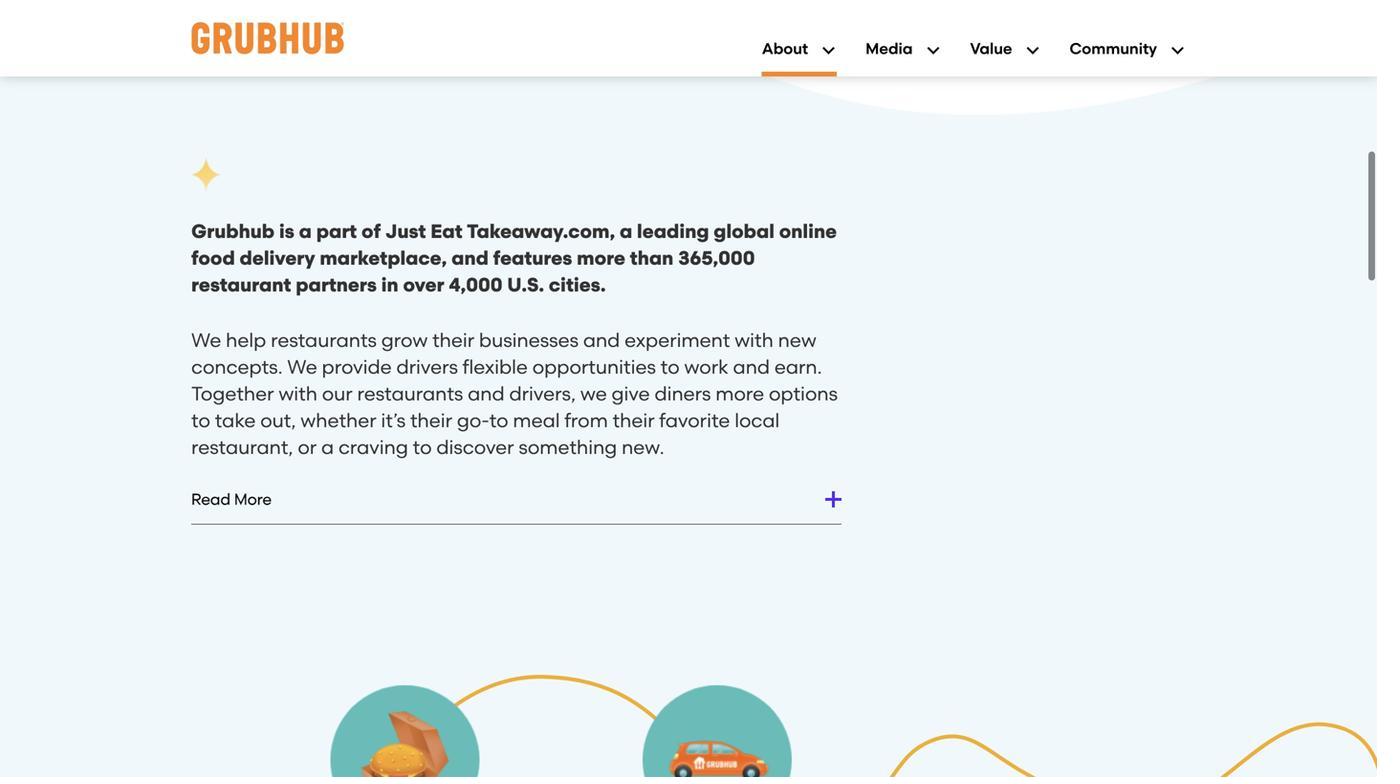 Task type: vqa. For each thing, say whether or not it's contained in the screenshot.
VALUE WE PROVIDE link
no



Task type: describe. For each thing, give the bounding box(es) containing it.
read more
[[191, 491, 272, 509]]

help
[[226, 329, 266, 352]]

community
[[1070, 40, 1158, 58]]

their up drivers
[[433, 329, 475, 352]]

concepts.
[[191, 356, 283, 379]]

businesses
[[479, 329, 579, 352]]

together
[[191, 383, 274, 406]]

experiment
[[625, 329, 730, 352]]

global
[[714, 220, 775, 243]]

and down flexible
[[468, 383, 505, 406]]

more
[[234, 491, 272, 509]]

go-
[[457, 410, 490, 432]]

grubhub is a part of just eat takeaway.com, a leading global online food delivery marketplace, and features more than 365,000 restaurant partners in over 4,000 u.s. cities.
[[191, 220, 837, 297]]

or
[[298, 436, 317, 459]]

1 horizontal spatial we
[[287, 356, 317, 379]]

to left take
[[191, 410, 210, 432]]

wrp image
[[826, 499, 842, 501]]

takeaway.com,
[[467, 220, 615, 243]]

leading
[[637, 220, 710, 243]]

partners
[[296, 274, 377, 297]]

4,000
[[449, 274, 503, 297]]

1 vertical spatial restaurants
[[357, 383, 463, 406]]

2 horizontal spatial a
[[620, 220, 633, 243]]

diners
[[655, 383, 711, 406]]

cities.
[[549, 274, 606, 297]]

earn.
[[775, 356, 822, 379]]

delivery
[[240, 247, 315, 270]]

to right craving
[[413, 436, 432, 459]]

grubhub
[[191, 220, 275, 243]]

we
[[581, 383, 607, 406]]

0 vertical spatial restaurants
[[271, 329, 377, 352]]

craving
[[339, 436, 408, 459]]

we help restaurants grow their businesses and experiment with new concepts. we provide drivers flexible opportunities to work and earn. together with our restaurants and drivers, we give diners more options to take out, whether it's their go-to meal from their favorite local restaurant, or a craving to discover something new.
[[191, 329, 838, 459]]

local
[[735, 410, 780, 432]]

to up discover
[[490, 410, 509, 432]]

a inside we help restaurants grow their businesses and experiment with new concepts. we provide drivers flexible opportunities to work and earn. together with our restaurants and drivers, we give diners more options to take out, whether it's their go-to meal from their favorite local restaurant, or a craving to discover something new.
[[321, 436, 334, 459]]

from
[[565, 410, 608, 432]]

our
[[322, 383, 353, 406]]

media link
[[866, 40, 942, 77]]

opportunities
[[533, 356, 656, 379]]

about
[[762, 40, 809, 58]]

new.
[[622, 436, 665, 459]]

value link
[[971, 40, 1042, 77]]

in
[[381, 274, 399, 297]]

365,000
[[679, 247, 755, 270]]

restaurant,
[[191, 436, 293, 459]]

more inside grubhub is a part of just eat takeaway.com, a leading global online food delivery marketplace, and features more than 365,000 restaurant partners in over 4,000 u.s. cities.
[[577, 247, 626, 270]]

provide
[[322, 356, 392, 379]]

new
[[779, 329, 817, 352]]

u.s.
[[508, 274, 545, 297]]

community link
[[1070, 40, 1186, 77]]

0 horizontal spatial a
[[299, 220, 312, 243]]

more inside we help restaurants grow their businesses and experiment with new concepts. we provide drivers flexible opportunities to work and earn. together with our restaurants and drivers, we give diners more options to take out, whether it's their go-to meal from their favorite local restaurant, or a craving to discover something new.
[[716, 383, 765, 406]]

whether
[[301, 410, 377, 432]]

drivers,
[[509, 383, 576, 406]]



Task type: locate. For each thing, give the bounding box(es) containing it.
a
[[299, 220, 312, 243], [620, 220, 633, 243], [321, 436, 334, 459]]

their down give
[[613, 410, 655, 432]]

to down experiment
[[661, 356, 680, 379]]

grow
[[382, 329, 428, 352]]

a up than
[[620, 220, 633, 243]]

and up opportunities
[[583, 329, 620, 352]]

eat
[[431, 220, 463, 243]]

than
[[630, 247, 674, 270]]

1 vertical spatial more
[[716, 383, 765, 406]]

their
[[433, 329, 475, 352], [410, 410, 453, 432], [613, 410, 655, 432]]

read more link
[[191, 490, 842, 510]]

take
[[215, 410, 256, 432]]

restaurants up it's
[[357, 383, 463, 406]]

their right it's
[[410, 410, 453, 432]]

1 horizontal spatial more
[[716, 383, 765, 406]]

a right or at the left of page
[[321, 436, 334, 459]]

just
[[385, 220, 426, 243]]

1 horizontal spatial a
[[321, 436, 334, 459]]

restaurants up provide
[[271, 329, 377, 352]]

and up 4,000
[[452, 247, 489, 270]]

0 horizontal spatial more
[[577, 247, 626, 270]]

give
[[612, 383, 650, 406]]

drivers
[[397, 356, 458, 379]]

with up out,
[[279, 383, 318, 406]]

0 vertical spatial we
[[191, 329, 221, 352]]

features
[[493, 247, 573, 270]]

restaurants
[[271, 329, 377, 352], [357, 383, 463, 406]]

it's
[[381, 410, 406, 432]]

to
[[661, 356, 680, 379], [191, 410, 210, 432], [490, 410, 509, 432], [413, 436, 432, 459]]

1 horizontal spatial with
[[735, 329, 774, 352]]

1 vertical spatial we
[[287, 356, 317, 379]]

0 vertical spatial more
[[577, 247, 626, 270]]

online
[[780, 220, 837, 243]]

options
[[769, 383, 838, 406]]

more
[[577, 247, 626, 270], [716, 383, 765, 406]]

is
[[279, 220, 295, 243]]

media
[[866, 40, 913, 58]]

part
[[316, 220, 357, 243]]

of
[[362, 220, 381, 243]]

value
[[971, 40, 1013, 58]]

logo image
[[191, 22, 344, 55]]

about link
[[762, 40, 837, 77]]

we left provide
[[287, 356, 317, 379]]

0 horizontal spatial we
[[191, 329, 221, 352]]

with
[[735, 329, 774, 352], [279, 383, 318, 406]]

0 vertical spatial with
[[735, 329, 774, 352]]

food
[[191, 247, 235, 270]]

discover
[[437, 436, 514, 459]]

work
[[685, 356, 729, 379]]

marketplace,
[[320, 247, 447, 270]]

restaurant
[[191, 274, 291, 297]]

out,
[[260, 410, 296, 432]]

read
[[191, 491, 231, 509]]

we left help
[[191, 329, 221, 352]]

and
[[452, 247, 489, 270], [583, 329, 620, 352], [733, 356, 770, 379], [468, 383, 505, 406]]

something
[[519, 436, 617, 459]]

favorite
[[660, 410, 730, 432]]

we
[[191, 329, 221, 352], [287, 356, 317, 379]]

flexible
[[463, 356, 528, 379]]

a right is
[[299, 220, 312, 243]]

more up cities.
[[577, 247, 626, 270]]

0 horizontal spatial with
[[279, 383, 318, 406]]

with left new
[[735, 329, 774, 352]]

more up local
[[716, 383, 765, 406]]

and inside grubhub is a part of just eat takeaway.com, a leading global online food delivery marketplace, and features more than 365,000 restaurant partners in over 4,000 u.s. cities.
[[452, 247, 489, 270]]

over
[[403, 274, 445, 297]]

and right work
[[733, 356, 770, 379]]

meal
[[513, 410, 560, 432]]

1 vertical spatial with
[[279, 383, 318, 406]]



